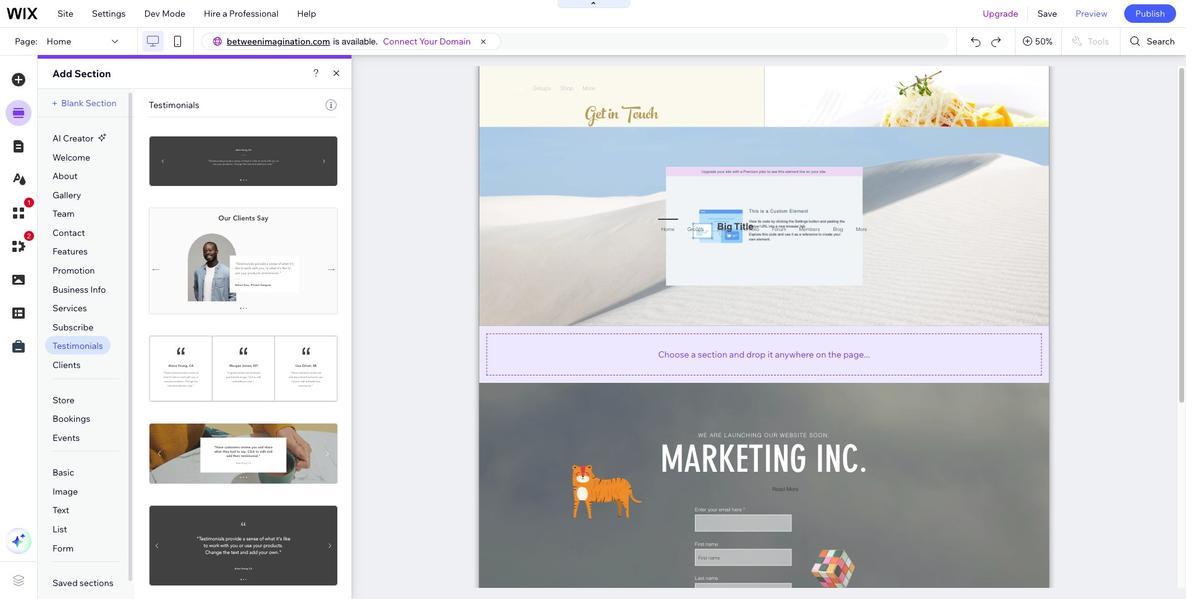 Task type: describe. For each thing, give the bounding box(es) containing it.
settings
[[92, 8, 126, 19]]

domain
[[440, 36, 471, 47]]

is available. connect your domain
[[333, 36, 471, 47]]

clients
[[53, 360, 81, 371]]

1 vertical spatial testimonials
[[53, 341, 103, 352]]

available.
[[342, 36, 378, 46]]

welcome
[[53, 152, 90, 163]]

saved
[[53, 578, 78, 589]]

hire a professional
[[204, 8, 279, 19]]

tools button
[[1062, 28, 1120, 55]]

about
[[53, 171, 78, 182]]

ai creator
[[53, 133, 94, 144]]

events
[[53, 432, 80, 443]]

preview
[[1076, 8, 1108, 19]]

a for professional
[[223, 8, 227, 19]]

contact
[[53, 227, 85, 238]]

your
[[419, 36, 438, 47]]

basic
[[53, 467, 74, 478]]

creator
[[63, 133, 94, 144]]

choose a section and drop it anywhere on the page...
[[658, 349, 870, 360]]

form
[[53, 543, 74, 554]]

preview button
[[1067, 0, 1117, 27]]

dev
[[144, 8, 160, 19]]

bookings
[[53, 413, 90, 425]]

ai
[[53, 133, 61, 144]]

and
[[729, 349, 745, 360]]

the
[[828, 349, 842, 360]]

help
[[297, 8, 316, 19]]

1
[[27, 199, 31, 206]]

on
[[816, 349, 826, 360]]

50% button
[[1016, 28, 1061, 55]]

site
[[57, 8, 73, 19]]

is
[[333, 36, 339, 46]]

search
[[1147, 36, 1175, 47]]

upgrade
[[983, 8, 1019, 19]]

blank section
[[61, 98, 117, 109]]

professional
[[229, 8, 279, 19]]

save button
[[1028, 0, 1067, 27]]

0 vertical spatial testimonials
[[149, 99, 199, 111]]

anywhere
[[775, 349, 814, 360]]

connect
[[383, 36, 418, 47]]

business info
[[53, 284, 106, 295]]

hire
[[204, 8, 221, 19]]



Task type: vqa. For each thing, say whether or not it's contained in the screenshot.
bottom Google
no



Task type: locate. For each thing, give the bounding box(es) containing it.
1 horizontal spatial testimonials
[[149, 99, 199, 111]]

save
[[1038, 8, 1057, 19]]

1 horizontal spatial a
[[691, 349, 696, 360]]

store
[[53, 395, 74, 406]]

gallery
[[53, 190, 81, 201]]

section right blank
[[86, 98, 117, 109]]

add section
[[53, 67, 111, 80]]

1 vertical spatial a
[[691, 349, 696, 360]]

section for add section
[[74, 67, 111, 80]]

blank
[[61, 98, 84, 109]]

1 vertical spatial section
[[86, 98, 117, 109]]

2
[[27, 232, 31, 240]]

team
[[53, 208, 75, 220]]

section for blank section
[[86, 98, 117, 109]]

image
[[53, 486, 78, 497]]

publish
[[1136, 8, 1165, 19]]

mode
[[162, 8, 185, 19]]

0 horizontal spatial a
[[223, 8, 227, 19]]

0 horizontal spatial testimonials
[[53, 341, 103, 352]]

a for section
[[691, 349, 696, 360]]

list
[[53, 524, 67, 535]]

add
[[53, 67, 72, 80]]

0 vertical spatial a
[[223, 8, 227, 19]]

section
[[74, 67, 111, 80], [86, 98, 117, 109]]

page...
[[844, 349, 870, 360]]

2 button
[[6, 231, 34, 260]]

services
[[53, 303, 87, 314]]

info
[[90, 284, 106, 295]]

section up blank section
[[74, 67, 111, 80]]

a left section
[[691, 349, 696, 360]]

features
[[53, 246, 88, 257]]

home
[[47, 36, 71, 47]]

50%
[[1035, 36, 1053, 47]]

0 vertical spatial section
[[74, 67, 111, 80]]

a
[[223, 8, 227, 19], [691, 349, 696, 360]]

text
[[53, 505, 69, 516]]

it
[[768, 349, 773, 360]]

publish button
[[1124, 4, 1176, 23]]

business
[[53, 284, 88, 295]]

sections
[[80, 578, 113, 589]]

testimonials
[[149, 99, 199, 111], [53, 341, 103, 352]]

tools
[[1088, 36, 1109, 47]]

drop
[[747, 349, 766, 360]]

promotion
[[53, 265, 95, 276]]

1 button
[[6, 198, 34, 226]]

choose
[[658, 349, 689, 360]]

subscribe
[[53, 322, 93, 333]]

dev mode
[[144, 8, 185, 19]]

section
[[698, 349, 727, 360]]

betweenimagination.com
[[227, 36, 330, 47]]

search button
[[1121, 28, 1186, 55]]

a right hire
[[223, 8, 227, 19]]

saved sections
[[53, 578, 113, 589]]



